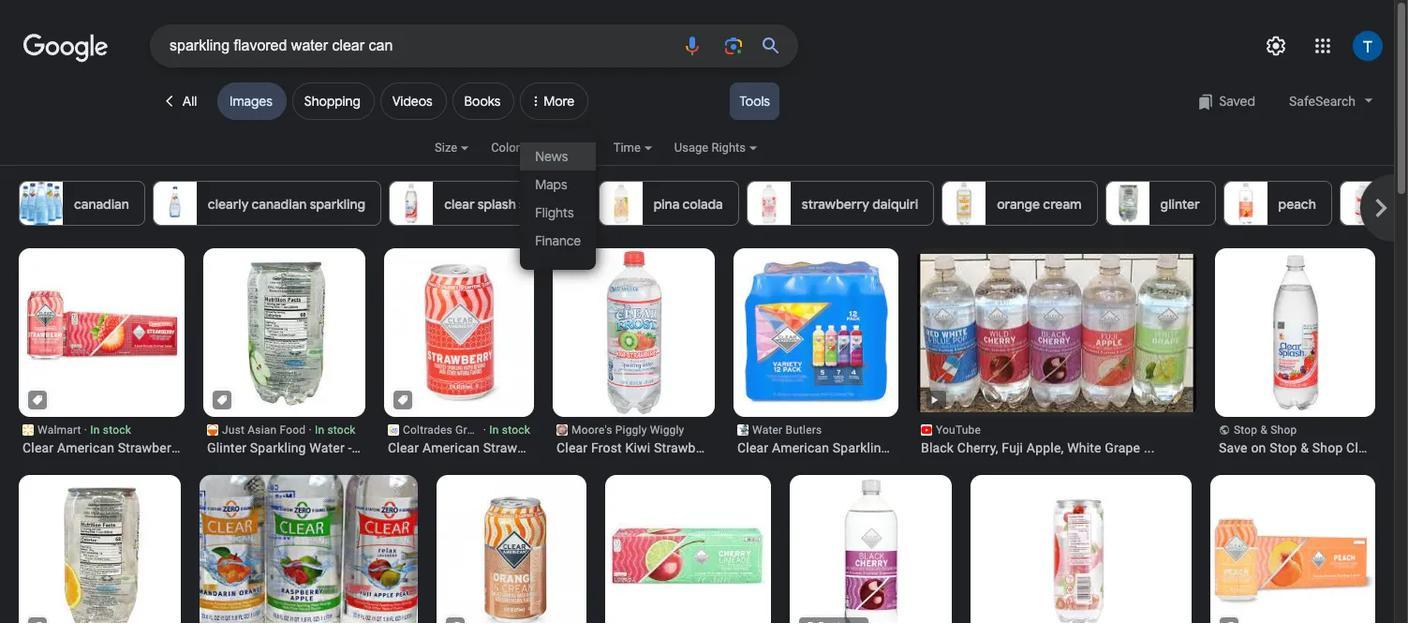 Task type: describe. For each thing, give the bounding box(es) containing it.
in inside list item
[[315, 424, 325, 437]]

moore's piggly wiggly
[[572, 424, 685, 437]]

go to google home image
[[23, 32, 108, 64]]

save on stop & shop clear splash sparkling water beverage strawberry  blueberry order online delivery | stop & shop image
[[1212, 248, 1381, 417]]

search by image image
[[723, 35, 745, 57]]

Search text field
[[170, 30, 670, 62]]

american for walmart
[[57, 441, 115, 456]]

clear frost kiwi strawberry flavored ... list item
[[550, 248, 788, 457]]

1 stock from the left
[[103, 424, 131, 437]]

moore's
[[572, 424, 613, 437]]

clear american sparkling water variety ...
[[738, 441, 987, 456]]

usage
[[675, 141, 709, 155]]

clear for moore's piggly wiggly
[[557, 441, 588, 456]]

finance link
[[521, 227, 596, 255]]

click for product information image for click for product information tooltip for glinter sparkling water - orange flavor 12.3oz - just asian food image
[[32, 622, 43, 623]]

pina
[[654, 196, 680, 213]]

news
[[536, 148, 568, 165]]

clear for walmart
[[22, 441, 54, 456]]

2 canadian from the left
[[252, 196, 307, 213]]

clear for water butlers
[[738, 441, 769, 456]]

images
[[230, 93, 273, 110]]

glinter
[[1161, 196, 1200, 213]]

clearly canadian sparkling link
[[153, 181, 382, 226]]

· inside glinter sparkling water - green apple ... list item
[[309, 424, 312, 437]]

color
[[491, 141, 520, 155]]

type image
[[578, 138, 614, 158]]

flights link
[[521, 199, 596, 227]]

strawberry daiquiri
[[802, 196, 919, 213]]

saved link
[[1189, 82, 1266, 120]]

glinter sparkling water - green apple ... list item
[[201, 248, 443, 457]]

glinter sparkling water - orange flavor 12.3oz - just asian food image
[[16, 475, 185, 623]]

canadian link
[[19, 181, 145, 226]]

5 clear from the left
[[1347, 441, 1378, 456]]

clear american (walmart): red, white & blue pop, wild cherry, black cherry,  fuji apple, white grape - youtube element
[[922, 440, 1193, 457]]

clear american strawberry sparkling water, 12 fl oz, 12 count image
[[382, 248, 536, 417]]

books link
[[452, 82, 515, 120]]

asian
[[248, 424, 277, 437]]

variety
[[931, 441, 973, 456]]

water butlers
[[753, 424, 823, 437]]

list containing clear american strawberry sparkling ...
[[16, 248, 1409, 623]]

tools button
[[731, 82, 780, 120]]

all
[[183, 93, 197, 110]]

size button
[[435, 138, 491, 170]]

time
[[614, 141, 641, 155]]

apple,
[[1027, 441, 1064, 456]]

3 · from the left
[[484, 424, 487, 437]]

peach
[[1279, 196, 1317, 213]]

maps link
[[521, 171, 596, 199]]

black
[[922, 441, 954, 456]]

next image
[[1363, 189, 1401, 227]]

sparkling inside list item
[[250, 441, 306, 456]]

... inside clear american strawberry sparkling water, 12 fl oz, 12 count "element"
[[611, 441, 622, 456]]

clear american sparkling water, cherry limeade, 12 fl oz, 12 count image
[[605, 475, 773, 623]]

colada
[[683, 196, 723, 213]]

american for coltrades grocery
[[423, 441, 480, 456]]

just
[[222, 424, 245, 437]]

strawberry inside list item
[[654, 441, 719, 456]]

green
[[356, 441, 391, 456]]

click for video information tooltip
[[928, 394, 943, 407]]

clear splash sparkling
[[445, 196, 575, 213]]

3 in from the left
[[490, 424, 499, 437]]

glinter sparkling water - green apple flavor 12.3oz - just asian food image
[[201, 248, 369, 417]]

save on stop & shop clear splash sparkling water beverage strawberry  blueberry order online delivery | stop & shop element
[[1220, 440, 1409, 457]]

usage rights button
[[675, 138, 780, 170]]

1 clear american strawberry sparkling ... list item from the left
[[17, 248, 256, 457]]

orange
[[998, 196, 1041, 213]]

strawberry for coltrades grocery
[[484, 441, 548, 456]]

sparkling inside "list item"
[[833, 441, 889, 456]]

grape
[[1106, 441, 1141, 456]]

click for product information tooltip for glinter sparkling water - orange flavor 12.3oz - just asian food image
[[32, 622, 43, 623]]

clear american sparkling water, peach, 12 fl oz, 12 count - walmart.com image
[[1207, 475, 1376, 623]]

apple
[[394, 441, 429, 456]]

list containing canadian
[[19, 181, 1409, 226]]

2 clear american strawberry sparkling ... list item from the left
[[382, 248, 622, 457]]

grocery
[[456, 424, 496, 437]]

black cherry, fuji apple, white grape ...
[[922, 441, 1155, 456]]

rights
[[712, 141, 746, 155]]

time button
[[614, 138, 675, 170]]

· in stock
[[481, 424, 531, 437]]

more
[[544, 93, 575, 110]]

clear american strawberry sparkling water, 12 fl oz, 12 count - walmart.com element
[[22, 440, 256, 457]]

1 · from the left
[[84, 424, 87, 437]]

1 vertical spatial &
[[1301, 441, 1310, 456]]

clearly canadian sparkling
[[208, 196, 366, 213]]

clear frost kiwi strawberry flavored sparkling water 33.8 fl oz | club soda  & tonic | moore's piggly wiggly element
[[557, 440, 788, 457]]

-
[[348, 441, 352, 456]]

0 vertical spatial &
[[1261, 424, 1269, 437]]

cherry,
[[958, 441, 999, 456]]

splash
[[478, 196, 516, 213]]

click for product information tooltip for the clear american sparkling water, orange & cream, 12 oz, 12 count image
[[450, 622, 461, 623]]

peach link
[[1224, 181, 1333, 226]]

walmart
[[37, 424, 81, 437]]

0 horizontal spatial shop
[[1271, 424, 1298, 437]]

save
[[1220, 441, 1248, 456]]

finance
[[536, 232, 581, 249]]

click for product information image for walmart
[[32, 395, 43, 406]]

... inside clear frost kiwi strawberry flavored sparkling water 33.8 fl oz | club soda  & tonic | moore's piggly wiggly element
[[777, 441, 788, 456]]

clear
[[445, 196, 475, 213]]

safesearch
[[1290, 93, 1357, 108]]

books
[[465, 93, 501, 110]]

cream
[[1044, 196, 1082, 213]]

coltrades grocery
[[403, 424, 496, 437]]

safesearch button
[[1281, 82, 1384, 120]]

sparkling for clear splash sparkling
[[519, 196, 575, 213]]

more filters element
[[521, 82, 589, 120]]



Task type: locate. For each thing, give the bounding box(es) containing it.
1 vertical spatial shop
[[1313, 441, 1344, 456]]

pina colada link
[[599, 181, 739, 226]]

1 canadian from the left
[[74, 196, 129, 213]]

shop
[[1271, 424, 1298, 437], [1313, 441, 1344, 456]]

stop up save
[[1235, 424, 1258, 437]]

...
[[246, 441, 256, 456], [432, 441, 443, 456], [611, 441, 622, 456], [777, 441, 788, 456], [976, 441, 987, 456], [1145, 441, 1155, 456]]

click for product information tooltip for glinter sparkling water - green apple flavor 12.3oz - just asian food image
[[217, 395, 228, 406]]

0 horizontal spatial &
[[1261, 424, 1269, 437]]

clear inside "element"
[[388, 441, 419, 456]]

0 vertical spatial shop
[[1271, 424, 1298, 437]]

2 strawberry from the left
[[484, 441, 548, 456]]

1 horizontal spatial american
[[423, 441, 480, 456]]

water left variety
[[893, 441, 928, 456]]

... down 'coltrades'
[[432, 441, 443, 456]]

0 vertical spatial list
[[19, 181, 1409, 226]]

1 sparkling from the left
[[310, 196, 366, 213]]

stock up clear american strawberry sparkling water, 12 fl oz, 12 count - walmart.com element
[[103, 424, 131, 437]]

2 click for product information image from the left
[[397, 395, 409, 406]]

1 vertical spatial stop
[[1270, 441, 1298, 456]]

· up clear american strawberry sparkling water, 12 fl oz, 12 count "element" on the left of page
[[484, 424, 487, 437]]

2 ... from the left
[[432, 441, 443, 456]]

0 horizontal spatial in
[[90, 424, 100, 437]]

3 stock from the left
[[502, 424, 531, 437]]

menu containing news
[[521, 127, 596, 270]]

... inside clear american sparkling water variety pack, 17 fl oz, 12 count element
[[976, 441, 987, 456]]

2 horizontal spatial ·
[[484, 424, 487, 437]]

0 horizontal spatial ·
[[84, 424, 87, 437]]

in
[[90, 424, 100, 437], [315, 424, 325, 437], [490, 424, 499, 437]]

click for product information image up walmart on the bottom of the page
[[32, 395, 43, 406]]

click for product information tooltip for the clear american sparkling water, peach, 12 fl oz, 12 count - walmart.com "image"
[[1224, 622, 1236, 623]]

1 clear american strawberry sparkling ... from the left
[[22, 441, 256, 456]]

3 sparkling from the left
[[552, 441, 608, 456]]

american down coltrades grocery
[[423, 441, 480, 456]]

3 american from the left
[[772, 441, 830, 456]]

just asian food · in stock
[[222, 424, 356, 437]]

1 horizontal spatial canadian
[[252, 196, 307, 213]]

1 in from the left
[[90, 424, 100, 437]]

& right on
[[1301, 441, 1310, 456]]

clear american sparkling water, orange & cream, 12 oz, 12 count image
[[435, 475, 589, 623]]

click for product information image for coltrades grocery
[[397, 395, 409, 406]]

stock up clear american strawberry sparkling water, 12 fl oz, 12 count "element" on the left of page
[[502, 424, 531, 437]]

stop
[[1235, 424, 1258, 437], [1270, 441, 1298, 456]]

click for product information image for click for product information tooltip inside glinter sparkling water - green apple ... list item
[[217, 395, 228, 406]]

glinter link
[[1106, 181, 1216, 226]]

glinter sparkling water - green apple flavor 12.3oz - just asian food element
[[207, 440, 443, 457]]

1 horizontal spatial stop
[[1270, 441, 1298, 456]]

2 horizontal spatial water
[[893, 441, 928, 456]]

2 · from the left
[[309, 424, 312, 437]]

in up clear american strawberry sparkling water, 12 fl oz, 12 count "element" on the left of page
[[490, 424, 499, 437]]

frost
[[591, 441, 622, 456]]

orange cream
[[998, 196, 1082, 213]]

glinter sparkling water - green apple ...
[[207, 441, 443, 456]]

shop up 'save on stop & shop clear splas'
[[1271, 424, 1298, 437]]

sparkling down just asian food · in stock
[[250, 441, 306, 456]]

all link
[[150, 82, 212, 120]]

4 ... from the left
[[777, 441, 788, 456]]

white
[[1068, 441, 1102, 456]]

sparkling inside "element"
[[552, 441, 608, 456]]

... down asian
[[246, 441, 256, 456]]

stock inside glinter sparkling water - green apple ... list item
[[328, 424, 356, 437]]

water
[[753, 424, 783, 437], [310, 441, 345, 456], [893, 441, 928, 456]]

clear american strawberry sparkling ... for coltrades grocery
[[388, 441, 622, 456]]

1 sparkling from the left
[[186, 441, 242, 456]]

usage rights
[[675, 141, 746, 155]]

stop & shop
[[1235, 424, 1298, 437]]

sparkling for clearly canadian sparkling
[[310, 196, 366, 213]]

3 ... from the left
[[611, 441, 622, 456]]

0 horizontal spatial sparkling
[[310, 196, 366, 213]]

black cherry, fuji apple, white grape ... list item
[[917, 248, 1198, 457]]

click for video information image
[[928, 394, 941, 407]]

1 horizontal spatial strawberry
[[484, 441, 548, 456]]

1 horizontal spatial &
[[1301, 441, 1310, 456]]

0 horizontal spatial american
[[57, 441, 115, 456]]

daiquiri
[[873, 196, 919, 213]]

piggly
[[616, 424, 647, 437]]

click for product information tooltip for clear american black cherry sparkling water, 33.8 fl oz - walmart.com image
[[803, 622, 865, 623]]

click for product information image up 'coltrades'
[[397, 395, 409, 406]]

food
[[280, 424, 306, 437]]

clear american sparkling water variety ... list item
[[732, 248, 987, 457]]

menu
[[521, 127, 596, 270]]

... inside glinter sparkling water - green apple flavor 12.3oz - just asian food element
[[432, 441, 443, 456]]

... inside clear american (walmart): red, white & blue pop, wild cherry, black cherry,  fuji apple, white grape - youtube element
[[1145, 441, 1155, 456]]

butlers
[[786, 424, 823, 437]]

0 horizontal spatial clear american strawberry sparkling ... list item
[[17, 248, 256, 457]]

coltrades
[[403, 424, 453, 437]]

cherry limeade image
[[1341, 182, 1384, 225]]

1 horizontal spatial stock
[[328, 424, 356, 437]]

canadian
[[74, 196, 129, 213], [252, 196, 307, 213]]

list
[[19, 181, 1409, 226], [16, 248, 1409, 623]]

click for product information tooltip for clear american strawberry sparkling water, 12 fl oz, 12 count "image"
[[397, 395, 409, 406]]

0 horizontal spatial stock
[[103, 424, 131, 437]]

clear splash sparkling link
[[389, 181, 591, 226]]

clear left splas
[[1347, 441, 1378, 456]]

2 horizontal spatial american
[[772, 441, 830, 456]]

2 american from the left
[[423, 441, 480, 456]]

2 horizontal spatial in
[[490, 424, 499, 437]]

size
[[435, 141, 458, 155]]

1 horizontal spatial water
[[753, 424, 783, 437]]

1 horizontal spatial clear american strawberry sparkling ... list item
[[382, 248, 622, 457]]

quick settings image
[[1266, 35, 1288, 57]]

flavored
[[723, 441, 774, 456]]

click for product information image
[[217, 395, 228, 406], [32, 622, 43, 623], [450, 622, 461, 623], [1224, 622, 1236, 623]]

click for product information image for click for product information tooltip associated with the clear american sparkling water, orange & cream, 12 oz, 12 count image
[[450, 622, 461, 623]]

walmart · in stock
[[37, 424, 131, 437]]

0 horizontal spatial canadian
[[74, 196, 129, 213]]

clear american strawberry sparkling water, 12 fl oz, 12 count - walmart.com image
[[17, 248, 186, 417]]

strawberry
[[802, 196, 870, 213]]

american down walmart · in stock
[[57, 441, 115, 456]]

stock up -
[[328, 424, 356, 437]]

news link
[[521, 142, 596, 171]]

2 horizontal spatial stock
[[502, 424, 531, 437]]

2 in from the left
[[315, 424, 325, 437]]

american
[[57, 441, 115, 456], [423, 441, 480, 456], [772, 441, 830, 456]]

more button
[[521, 67, 595, 127]]

1 american from the left
[[57, 441, 115, 456]]

clear american sparkling water variety pack, 17 fl oz, 12 count image
[[732, 248, 901, 417]]

videos
[[393, 93, 433, 110]]

clear american (walmart): red, white & blue pop, wild cherry, black cherry,  fuji apple, white grape - youtube image
[[917, 254, 1198, 412]]

clear american strawberry sparkling ... list item
[[17, 248, 256, 457], [382, 248, 622, 457]]

1 horizontal spatial sparkling
[[519, 196, 575, 213]]

american inside "element"
[[423, 441, 480, 456]]

2 stock from the left
[[328, 424, 356, 437]]

strawberry down walmart · in stock
[[118, 441, 183, 456]]

6 ... from the left
[[1145, 441, 1155, 456]]

&
[[1261, 424, 1269, 437], [1301, 441, 1310, 456]]

1 clear from the left
[[22, 441, 54, 456]]

clear american strawberry sparkling ... for walmart
[[22, 441, 256, 456]]

... down youtube
[[976, 441, 987, 456]]

5 ... from the left
[[976, 441, 987, 456]]

clear frost kiwi strawberry flavored ...
[[557, 441, 788, 456]]

clearly
[[208, 196, 249, 213]]

2 clear american strawberry sparkling ... from the left
[[388, 441, 622, 456]]

clear down water butlers
[[738, 441, 769, 456]]

watch your water: just because it's clear doesn't mean it's healthy! -  cancer dietitian image
[[193, 475, 418, 623]]

0 horizontal spatial clear american strawberry sparkling ...
[[22, 441, 256, 456]]

clear american sparkling water variety pack, 17 fl oz, 12 count element
[[738, 440, 987, 457]]

· right walmart on the bottom of the page
[[84, 424, 87, 437]]

splas
[[1382, 441, 1409, 456]]

clear american strawberry sparkling ... down walmart · in stock
[[22, 441, 256, 456]]

clear american black cherry sparkling water, 33.8 fl oz - walmart.com image
[[787, 475, 956, 623]]

in up glinter sparkling water - green apple ...
[[315, 424, 325, 437]]

shopping
[[305, 93, 361, 110]]

1 strawberry from the left
[[118, 441, 183, 456]]

water inside glinter sparkling water - green apple flavor 12.3oz - just asian food element
[[310, 441, 345, 456]]

kiwi
[[626, 441, 651, 456]]

strawberry daiquiri link
[[747, 181, 935, 226]]

3 clear from the left
[[557, 441, 588, 456]]

1 horizontal spatial ·
[[309, 424, 312, 437]]

youtube
[[937, 424, 982, 437]]

· right food
[[309, 424, 312, 437]]

flights
[[536, 204, 574, 221]]

in right walmart on the bottom of the page
[[90, 424, 100, 437]]

glinter
[[207, 441, 247, 456]]

water up flavored
[[753, 424, 783, 437]]

1 horizontal spatial click for product information image
[[397, 395, 409, 406]]

strawberry
[[118, 441, 183, 456], [484, 441, 548, 456], [654, 441, 719, 456]]

clear down moore's
[[557, 441, 588, 456]]

4 sparkling from the left
[[833, 441, 889, 456]]

click for product information tooltip
[[32, 395, 43, 406], [217, 395, 228, 406], [397, 395, 409, 406], [32, 622, 43, 623], [450, 622, 461, 623], [803, 622, 865, 623], [1224, 622, 1236, 623]]

american inside "list item"
[[772, 441, 830, 456]]

strawberry down wiggly
[[654, 441, 719, 456]]

water left -
[[310, 441, 345, 456]]

saved
[[1220, 93, 1256, 110]]

shop left splas
[[1313, 441, 1344, 456]]

1 vertical spatial list
[[16, 248, 1409, 623]]

clear american strawberry sparkling ... down · in stock
[[388, 441, 622, 456]]

... down water butlers
[[777, 441, 788, 456]]

water inside clear american sparkling water variety pack, 17 fl oz, 12 count element
[[893, 441, 928, 456]]

click for product information image for click for product information tooltip associated with the clear american sparkling water, peach, 12 fl oz, 12 count - walmart.com "image"
[[1224, 622, 1236, 623]]

clear inside "list item"
[[738, 441, 769, 456]]

on
[[1252, 441, 1267, 456]]

clear down walmart on the bottom of the page
[[22, 441, 54, 456]]

4 clear from the left
[[738, 441, 769, 456]]

shopping link
[[292, 82, 375, 120]]

click for product information image
[[32, 395, 43, 406], [397, 395, 409, 406]]

1 ... from the left
[[246, 441, 256, 456]]

pina colada
[[654, 196, 723, 213]]

sparkling
[[186, 441, 242, 456], [250, 441, 306, 456], [552, 441, 608, 456], [833, 441, 889, 456]]

0 horizontal spatial water
[[310, 441, 345, 456]]

1 horizontal spatial in
[[315, 424, 325, 437]]

1 horizontal spatial shop
[[1313, 441, 1344, 456]]

clear down 'coltrades'
[[388, 441, 419, 456]]

& up on
[[1261, 424, 1269, 437]]

save on stop & shop clear splas list item
[[1212, 248, 1409, 457]]

2 sparkling from the left
[[250, 441, 306, 456]]

fuji
[[1002, 441, 1024, 456]]

2 sparkling from the left
[[519, 196, 575, 213]]

0 horizontal spatial strawberry
[[118, 441, 183, 456]]

1 horizontal spatial clear american strawberry sparkling ...
[[388, 441, 622, 456]]

sparkling down moore's
[[552, 441, 608, 456]]

strawberry for walmart
[[118, 441, 183, 456]]

2 clear from the left
[[388, 441, 419, 456]]

·
[[84, 424, 87, 437], [309, 424, 312, 437], [484, 424, 487, 437]]

click for product information image inside glinter sparkling water - green apple ... list item
[[217, 395, 228, 406]]

0 horizontal spatial click for product information image
[[32, 395, 43, 406]]

... inside clear american strawberry sparkling water, 12 fl oz, 12 count - walmart.com element
[[246, 441, 256, 456]]

sparkling left black
[[833, 441, 889, 456]]

stop right on
[[1270, 441, 1298, 456]]

click for product information tooltip inside glinter sparkling water - green apple ... list item
[[217, 395, 228, 406]]

clear frost kiwi strawberry flavored sparkling water 33.8 fl oz | club soda  & tonic | moore's piggly wiggly image
[[550, 248, 719, 417]]

click for product information tooltip for clear american strawberry sparkling water, 12 fl oz, 12 count - walmart.com image
[[32, 395, 43, 406]]

0 vertical spatial stop
[[1235, 424, 1258, 437]]

None search field
[[0, 23, 799, 67]]

american down butlers
[[772, 441, 830, 456]]

0 horizontal spatial stop
[[1235, 424, 1258, 437]]

wiggly
[[650, 424, 685, 437]]

orange cream link
[[942, 181, 1098, 226]]

3 strawberry from the left
[[654, 441, 719, 456]]

save on stop & shop clear splas
[[1220, 441, 1409, 456]]

tools
[[740, 93, 771, 110]]

stock
[[103, 424, 131, 437], [328, 424, 356, 437], [502, 424, 531, 437]]

... right grape
[[1145, 441, 1155, 456]]

1 click for product information image from the left
[[32, 395, 43, 406]]

color button
[[491, 138, 554, 170]]

clear american strawberry sparkling water, 12 fl oz, 12 count element
[[388, 440, 622, 457]]

sparkling down just
[[186, 441, 242, 456]]

maps
[[536, 176, 568, 193]]

strawberry down · in stock
[[484, 441, 548, 456]]

strawberry inside "element"
[[484, 441, 548, 456]]

american for water butlers
[[772, 441, 830, 456]]

sparkling
[[310, 196, 366, 213], [519, 196, 575, 213]]

2 horizontal spatial strawberry
[[654, 441, 719, 456]]

videos link
[[380, 82, 447, 120]]

... down moore's piggly wiggly
[[611, 441, 622, 456]]

hot sale carbonated drinks popular fruit flavored sparkling water in clear  pet can drink - china european drink, juice drink | made-in-china.com image
[[960, 475, 1205, 623]]

clear for coltrades grocery
[[388, 441, 419, 456]]



Task type: vqa. For each thing, say whether or not it's contained in the screenshot.
Go to Google Home 'image'
yes



